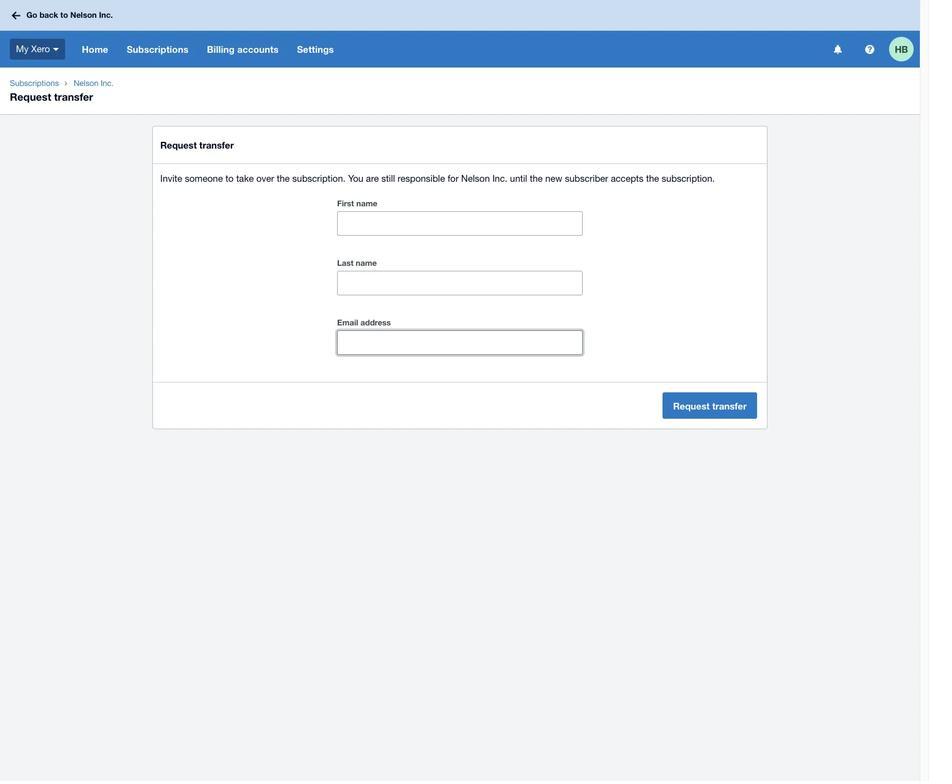 Task type: vqa. For each thing, say whether or not it's contained in the screenshot.
Billing
yes



Task type: locate. For each thing, give the bounding box(es) containing it.
last
[[337, 258, 354, 268]]

svg image
[[866, 45, 875, 54]]

inc. up home
[[99, 10, 113, 20]]

subscription. up first at the top left of the page
[[293, 173, 346, 184]]

0 vertical spatial request
[[10, 90, 51, 103]]

inc.
[[99, 10, 113, 20], [101, 79, 114, 88], [493, 173, 508, 184]]

to for back
[[60, 10, 68, 20]]

request
[[10, 90, 51, 103], [160, 139, 197, 151], [674, 400, 710, 411]]

until
[[510, 173, 528, 184]]

Last name field
[[338, 272, 583, 295]]

subscriber
[[565, 173, 609, 184]]

1 the from the left
[[277, 173, 290, 184]]

back
[[40, 10, 58, 20]]

0 vertical spatial subscriptions
[[127, 44, 189, 55]]

1 vertical spatial subscriptions
[[10, 79, 59, 88]]

1 horizontal spatial subscriptions link
[[118, 31, 198, 68]]

subscriptions inside banner
[[127, 44, 189, 55]]

1 horizontal spatial svg image
[[53, 48, 59, 51]]

banner containing hb
[[0, 0, 921, 68]]

first
[[337, 198, 354, 208]]

0 horizontal spatial to
[[60, 10, 68, 20]]

svg image inside go back to nelson inc. link
[[12, 11, 20, 19]]

name right first at the top left of the page
[[357, 198, 378, 208]]

0 horizontal spatial request
[[10, 90, 51, 103]]

inc. down home
[[101, 79, 114, 88]]

1 horizontal spatial request
[[160, 139, 197, 151]]

subscription.
[[293, 173, 346, 184], [662, 173, 715, 184]]

home
[[82, 44, 108, 55]]

2 vertical spatial request transfer
[[674, 400, 747, 411]]

nelson inc. link
[[69, 77, 119, 90]]

2 vertical spatial inc.
[[493, 173, 508, 184]]

hb
[[895, 43, 909, 54]]

go back to nelson inc. link
[[7, 4, 120, 26]]

subscriptions link
[[118, 31, 198, 68], [5, 77, 64, 90]]

1 vertical spatial to
[[226, 173, 234, 184]]

name for first name
[[357, 198, 378, 208]]

to inside go back to nelson inc. link
[[60, 10, 68, 20]]

0 horizontal spatial request transfer
[[10, 90, 93, 103]]

0 horizontal spatial subscriptions link
[[5, 77, 64, 90]]

1 vertical spatial subscriptions link
[[5, 77, 64, 90]]

navigation containing home
[[73, 31, 826, 68]]

subscription. right accepts
[[662, 173, 715, 184]]

svg image
[[12, 11, 20, 19], [834, 45, 842, 54], [53, 48, 59, 51]]

3 the from the left
[[647, 173, 660, 184]]

navigation
[[73, 31, 826, 68]]

2 vertical spatial request
[[674, 400, 710, 411]]

transfer
[[54, 90, 93, 103], [199, 139, 234, 151], [713, 400, 747, 411]]

1 horizontal spatial the
[[530, 173, 543, 184]]

my
[[16, 43, 29, 54]]

0 vertical spatial name
[[357, 198, 378, 208]]

1 horizontal spatial request transfer
[[160, 139, 234, 151]]

svg image left svg image
[[834, 45, 842, 54]]

1 vertical spatial request transfer
[[160, 139, 234, 151]]

banner
[[0, 0, 921, 68]]

email
[[337, 318, 358, 328]]

2 horizontal spatial the
[[647, 173, 660, 184]]

name
[[357, 198, 378, 208], [356, 258, 377, 268]]

the right over
[[277, 173, 290, 184]]

the left new
[[530, 173, 543, 184]]

0 vertical spatial transfer
[[54, 90, 93, 103]]

1 horizontal spatial transfer
[[199, 139, 234, 151]]

0 horizontal spatial the
[[277, 173, 290, 184]]

the right accepts
[[647, 173, 660, 184]]

svg image right 'xero'
[[53, 48, 59, 51]]

the
[[277, 173, 290, 184], [530, 173, 543, 184], [647, 173, 660, 184]]

nelson right back on the top
[[70, 10, 97, 20]]

1 vertical spatial request
[[160, 139, 197, 151]]

new
[[546, 173, 563, 184]]

nelson down home
[[74, 79, 99, 88]]

subscriptions for topmost subscriptions link
[[127, 44, 189, 55]]

0 vertical spatial to
[[60, 10, 68, 20]]

to for someone
[[226, 173, 234, 184]]

2 horizontal spatial transfer
[[713, 400, 747, 411]]

inc. left until at the top right
[[493, 173, 508, 184]]

name right last
[[356, 258, 377, 268]]

billing accounts
[[207, 44, 279, 55]]

1 horizontal spatial subscriptions
[[127, 44, 189, 55]]

0 horizontal spatial subscriptions
[[10, 79, 59, 88]]

0 horizontal spatial transfer
[[54, 90, 93, 103]]

nelson
[[70, 10, 97, 20], [74, 79, 99, 88], [462, 173, 490, 184]]

subscriptions
[[127, 44, 189, 55], [10, 79, 59, 88]]

1 vertical spatial nelson
[[74, 79, 99, 88]]

1 vertical spatial name
[[356, 258, 377, 268]]

2 subscription. from the left
[[662, 173, 715, 184]]

still
[[382, 173, 395, 184]]

0 horizontal spatial svg image
[[12, 11, 20, 19]]

address
[[361, 318, 391, 328]]

0 horizontal spatial subscription.
[[293, 173, 346, 184]]

you
[[348, 173, 364, 184]]

nelson right for
[[462, 173, 490, 184]]

2 vertical spatial transfer
[[713, 400, 747, 411]]

2 horizontal spatial request transfer
[[674, 400, 747, 411]]

First name field
[[338, 212, 583, 235]]

navigation inside banner
[[73, 31, 826, 68]]

to
[[60, 10, 68, 20], [226, 173, 234, 184]]

to left the take
[[226, 173, 234, 184]]

1 horizontal spatial subscription.
[[662, 173, 715, 184]]

go
[[26, 10, 37, 20]]

1 horizontal spatial to
[[226, 173, 234, 184]]

request transfer
[[10, 90, 93, 103], [160, 139, 234, 151], [674, 400, 747, 411]]

Email address field
[[338, 331, 583, 355]]

take
[[236, 173, 254, 184]]

2 horizontal spatial request
[[674, 400, 710, 411]]

request inside button
[[674, 400, 710, 411]]

svg image inside the my xero popup button
[[53, 48, 59, 51]]

to right back on the top
[[60, 10, 68, 20]]

invite someone to take over the subscription. you are still responsible for nelson inc. until the new subscriber accepts the subscription.
[[160, 173, 715, 184]]

svg image left go
[[12, 11, 20, 19]]



Task type: describe. For each thing, give the bounding box(es) containing it.
home link
[[73, 31, 118, 68]]

2 the from the left
[[530, 173, 543, 184]]

billing accounts link
[[198, 31, 288, 68]]

0 vertical spatial subscriptions link
[[118, 31, 198, 68]]

request transfer button
[[663, 393, 758, 419]]

xero
[[31, 43, 50, 54]]

0 vertical spatial inc.
[[99, 10, 113, 20]]

someone
[[185, 173, 223, 184]]

1 subscription. from the left
[[293, 173, 346, 184]]

nelson inc.
[[74, 79, 114, 88]]

responsible
[[398, 173, 445, 184]]

0 vertical spatial request transfer
[[10, 90, 93, 103]]

my xero button
[[0, 31, 73, 68]]

email address
[[337, 318, 391, 328]]

transfer inside request transfer button
[[713, 400, 747, 411]]

1 vertical spatial transfer
[[199, 139, 234, 151]]

are
[[366, 173, 379, 184]]

invite
[[160, 173, 182, 184]]

go back to nelson inc.
[[26, 10, 113, 20]]

2 horizontal spatial svg image
[[834, 45, 842, 54]]

first name
[[337, 198, 378, 208]]

2 vertical spatial nelson
[[462, 173, 490, 184]]

over
[[257, 173, 274, 184]]

name for last name
[[356, 258, 377, 268]]

for
[[448, 173, 459, 184]]

settings button
[[288, 31, 343, 68]]

last name
[[337, 258, 377, 268]]

subscriptions for bottom subscriptions link
[[10, 79, 59, 88]]

request transfer inside button
[[674, 400, 747, 411]]

hb button
[[890, 31, 921, 68]]

billing
[[207, 44, 235, 55]]

accounts
[[237, 44, 279, 55]]

0 vertical spatial nelson
[[70, 10, 97, 20]]

settings
[[297, 44, 334, 55]]

1 vertical spatial inc.
[[101, 79, 114, 88]]

accepts
[[611, 173, 644, 184]]

my xero
[[16, 43, 50, 54]]



